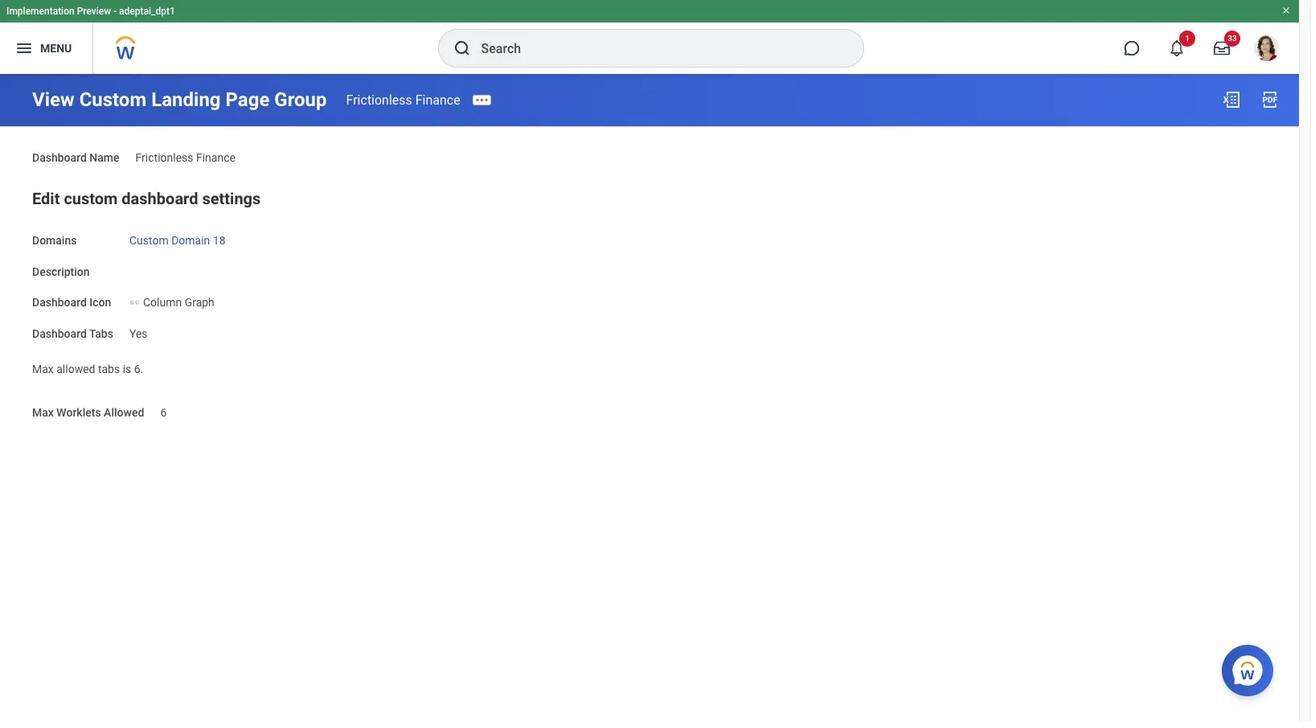 Task type: describe. For each thing, give the bounding box(es) containing it.
menu banner
[[0, 0, 1299, 74]]

edit custom dashboard settings button
[[32, 189, 261, 208]]

dashboard
[[122, 189, 198, 208]]

0 vertical spatial custom
[[79, 88, 147, 111]]

preview
[[77, 6, 111, 17]]

view custom landing page group
[[32, 88, 327, 111]]

6.
[[134, 362, 143, 375]]

is
[[123, 362, 131, 375]]

dashboard tabs
[[32, 327, 113, 340]]

column graph
[[143, 296, 215, 309]]

domains
[[32, 234, 77, 247]]

menu button
[[0, 23, 93, 74]]

custom inside group
[[129, 234, 169, 247]]

implementation preview -   adeptai_dpt1
[[6, 6, 175, 17]]

tabs
[[89, 327, 113, 340]]

view
[[32, 88, 75, 111]]

graph
[[185, 296, 215, 309]]

max for max worklets allowed
[[32, 406, 54, 419]]

landing
[[151, 88, 221, 111]]

allowed
[[56, 362, 95, 375]]

icon
[[90, 296, 111, 309]]

custom domain 18 link
[[129, 231, 226, 247]]

view printable version (pdf) image
[[1261, 90, 1280, 109]]

max worklets allowed
[[32, 406, 144, 419]]

dashboard name
[[32, 151, 119, 164]]

finance for frictionless finance link
[[416, 92, 461, 107]]

18
[[213, 234, 226, 247]]

33
[[1228, 34, 1237, 43]]

dashboard for dashboard name
[[32, 151, 87, 164]]

-
[[114, 6, 117, 17]]

frictionless finance link
[[346, 92, 461, 107]]

notifications large image
[[1169, 40, 1185, 56]]

implementation
[[6, 6, 75, 17]]

worklets
[[57, 406, 101, 419]]

Search Workday  search field
[[481, 31, 830, 66]]

name
[[90, 151, 119, 164]]

view custom landing page group main content
[[0, 74, 1299, 435]]

description
[[32, 265, 90, 278]]

frictionless for dashboard name element
[[136, 151, 193, 164]]

frictionless finance for frictionless finance link
[[346, 92, 461, 107]]

1 button
[[1160, 31, 1196, 66]]

edit custom dashboard settings group
[[32, 186, 1267, 421]]

max allowed tabs is 6.
[[32, 362, 143, 375]]

max worklets allowed element
[[160, 396, 167, 420]]

yes
[[129, 327, 148, 340]]



Task type: vqa. For each thing, say whether or not it's contained in the screenshot.
rights
no



Task type: locate. For each thing, give the bounding box(es) containing it.
frictionless
[[346, 92, 412, 107], [136, 151, 193, 164]]

dashboard icon image
[[129, 296, 140, 309]]

1
[[1185, 34, 1190, 43]]

frictionless inside dashboard name element
[[136, 151, 193, 164]]

1 horizontal spatial frictionless
[[346, 92, 412, 107]]

inbox large image
[[1214, 40, 1230, 56]]

1 vertical spatial frictionless
[[136, 151, 193, 164]]

dashboard for dashboard tabs
[[32, 327, 87, 340]]

frictionless up dashboard
[[136, 151, 193, 164]]

0 vertical spatial finance
[[416, 92, 461, 107]]

33 button
[[1205, 31, 1241, 66]]

2 max from the top
[[32, 406, 54, 419]]

1 horizontal spatial frictionless finance
[[346, 92, 461, 107]]

1 vertical spatial finance
[[196, 151, 236, 164]]

settings
[[202, 189, 261, 208]]

max
[[32, 362, 54, 375], [32, 406, 54, 419]]

dashboard up edit
[[32, 151, 87, 164]]

1 vertical spatial dashboard
[[32, 296, 87, 309]]

2 dashboard from the top
[[32, 296, 87, 309]]

0 vertical spatial frictionless
[[346, 92, 412, 107]]

adeptai_dpt1
[[119, 6, 175, 17]]

custom
[[79, 88, 147, 111], [129, 234, 169, 247]]

0 horizontal spatial finance
[[196, 151, 236, 164]]

dashboard for dashboard icon
[[32, 296, 87, 309]]

justify image
[[14, 39, 34, 58]]

page
[[226, 88, 270, 111]]

max for max allowed tabs is 6.
[[32, 362, 54, 375]]

1 vertical spatial max
[[32, 406, 54, 419]]

domain
[[171, 234, 210, 247]]

finance up settings
[[196, 151, 236, 164]]

dashboard down description
[[32, 296, 87, 309]]

finance
[[416, 92, 461, 107], [196, 151, 236, 164]]

6
[[160, 406, 167, 419]]

column
[[143, 296, 182, 309]]

tabs
[[98, 362, 120, 375]]

2 vertical spatial dashboard
[[32, 327, 87, 340]]

finance down search icon in the left of the page
[[416, 92, 461, 107]]

custom domain 18
[[129, 234, 226, 247]]

0 vertical spatial frictionless finance
[[346, 92, 461, 107]]

3 dashboard from the top
[[32, 327, 87, 340]]

custom left domain
[[129, 234, 169, 247]]

frictionless finance up dashboard
[[136, 151, 236, 164]]

frictionless for frictionless finance link
[[346, 92, 412, 107]]

search image
[[452, 39, 472, 58]]

frictionless finance for dashboard name element
[[136, 151, 236, 164]]

0 vertical spatial max
[[32, 362, 54, 375]]

0 vertical spatial dashboard
[[32, 151, 87, 164]]

finance for dashboard name element
[[196, 151, 236, 164]]

frictionless finance down search icon in the left of the page
[[346, 92, 461, 107]]

group
[[274, 88, 327, 111]]

0 horizontal spatial frictionless finance
[[136, 151, 236, 164]]

0 horizontal spatial frictionless
[[136, 151, 193, 164]]

profile logan mcneil image
[[1254, 35, 1280, 64]]

1 max from the top
[[32, 362, 54, 375]]

dashboard icon
[[32, 296, 111, 309]]

menu
[[40, 42, 72, 54]]

close environment banner image
[[1282, 6, 1291, 15]]

dashboard name element
[[136, 142, 236, 165]]

frictionless right group
[[346, 92, 412, 107]]

edit custom dashboard settings
[[32, 189, 261, 208]]

export to excel image
[[1222, 90, 1242, 109]]

1 vertical spatial custom
[[129, 234, 169, 247]]

dashboard
[[32, 151, 87, 164], [32, 296, 87, 309], [32, 327, 87, 340]]

allowed
[[104, 406, 144, 419]]

1 horizontal spatial finance
[[416, 92, 461, 107]]

dashboard down dashboard icon
[[32, 327, 87, 340]]

custom
[[64, 189, 118, 208]]

1 dashboard from the top
[[32, 151, 87, 164]]

max left the allowed
[[32, 362, 54, 375]]

column graph element
[[143, 293, 215, 309]]

frictionless finance
[[346, 92, 461, 107], [136, 151, 236, 164]]

custom up name in the left top of the page
[[79, 88, 147, 111]]

dashboard tabs element
[[129, 318, 148, 342]]

edit
[[32, 189, 60, 208]]

max left worklets
[[32, 406, 54, 419]]

1 vertical spatial frictionless finance
[[136, 151, 236, 164]]

finance inside dashboard name element
[[196, 151, 236, 164]]



